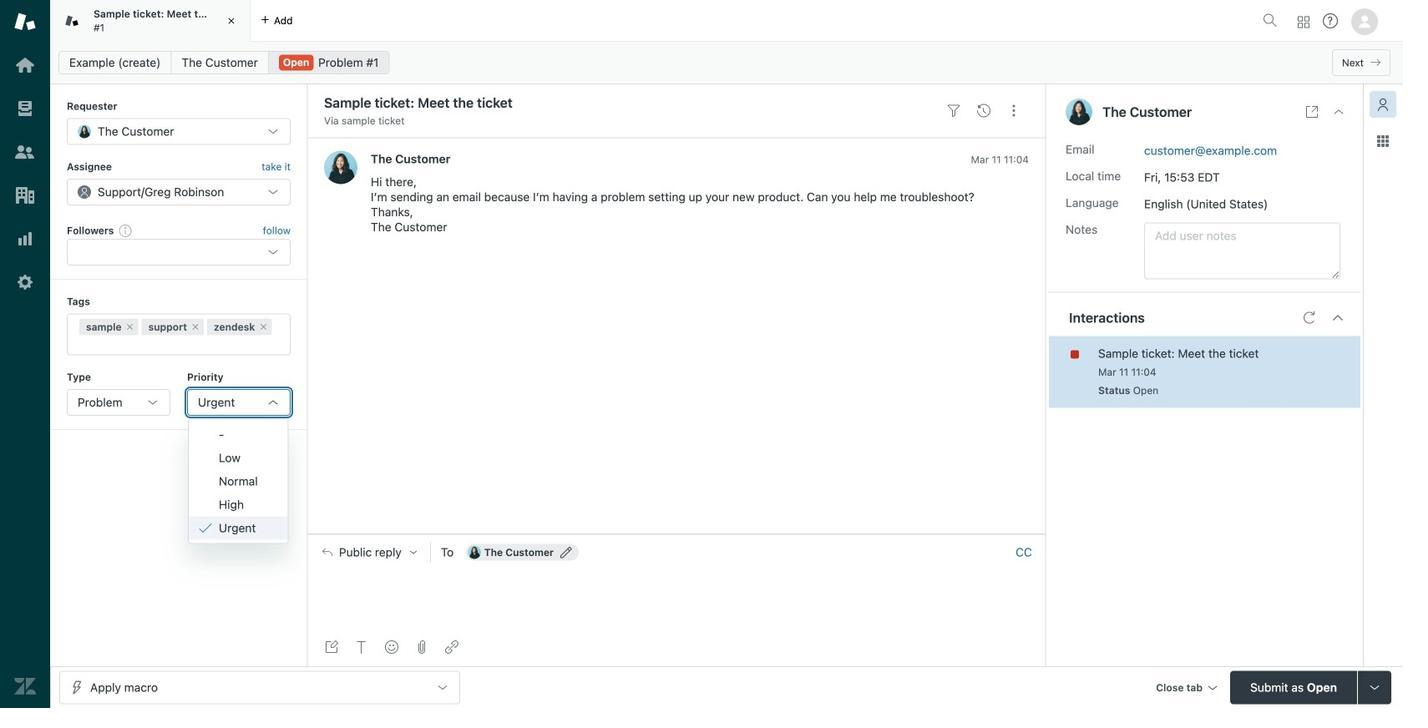 Task type: describe. For each thing, give the bounding box(es) containing it.
2 option from the top
[[189, 447, 288, 470]]

organizations image
[[14, 185, 36, 206]]

Add user notes text field
[[1145, 223, 1341, 280]]

admin image
[[14, 272, 36, 293]]

views image
[[14, 98, 36, 119]]

close image
[[1333, 105, 1346, 119]]

customer@example.com image
[[468, 546, 481, 560]]

Mar 11 11:04 text field
[[971, 154, 1029, 165]]

add link (cmd k) image
[[445, 641, 459, 654]]

main element
[[0, 0, 50, 709]]

secondary element
[[50, 46, 1404, 79]]

avatar image
[[324, 151, 358, 184]]

Mar 11 11:04 text field
[[1099, 366, 1157, 378]]

hide composer image
[[670, 528, 684, 541]]

events image
[[978, 104, 991, 118]]

1 option from the top
[[189, 423, 288, 447]]

remove image
[[125, 322, 135, 332]]

zendesk products image
[[1299, 16, 1310, 28]]

1 remove image from the left
[[191, 322, 201, 332]]

zendesk image
[[14, 676, 36, 698]]

add attachment image
[[415, 641, 429, 654]]



Task type: vqa. For each thing, say whether or not it's contained in the screenshot.
Displays possible ticket submission types IMAGE
no



Task type: locate. For each thing, give the bounding box(es) containing it.
reporting image
[[14, 228, 36, 250]]

insert emojis image
[[385, 641, 399, 654]]

edit user image
[[561, 547, 572, 559]]

zendesk support image
[[14, 11, 36, 33]]

info on adding followers image
[[119, 224, 132, 237]]

close image
[[223, 13, 240, 29]]

2 remove image from the left
[[258, 322, 269, 332]]

apps image
[[1377, 135, 1390, 148]]

tabs tab list
[[50, 0, 1257, 42]]

list box
[[188, 419, 289, 544]]

3 option from the top
[[189, 470, 288, 494]]

tab
[[50, 0, 251, 42]]

user image
[[1066, 99, 1093, 125]]

4 option from the top
[[189, 494, 288, 517]]

get help image
[[1324, 13, 1339, 28]]

option
[[189, 423, 288, 447], [189, 447, 288, 470], [189, 470, 288, 494], [189, 494, 288, 517]]

1 horizontal spatial remove image
[[258, 322, 269, 332]]

customer context image
[[1377, 98, 1390, 111]]

0 horizontal spatial remove image
[[191, 322, 201, 332]]

view more details image
[[1306, 105, 1319, 119]]

ticket actions image
[[1008, 104, 1021, 118]]

draft mode image
[[325, 641, 338, 654]]

customers image
[[14, 141, 36, 163]]

filter image
[[948, 104, 961, 118]]

get started image
[[14, 54, 36, 76]]

remove image
[[191, 322, 201, 332], [258, 322, 269, 332]]

format text image
[[355, 641, 369, 654]]

Subject field
[[321, 93, 936, 113]]



